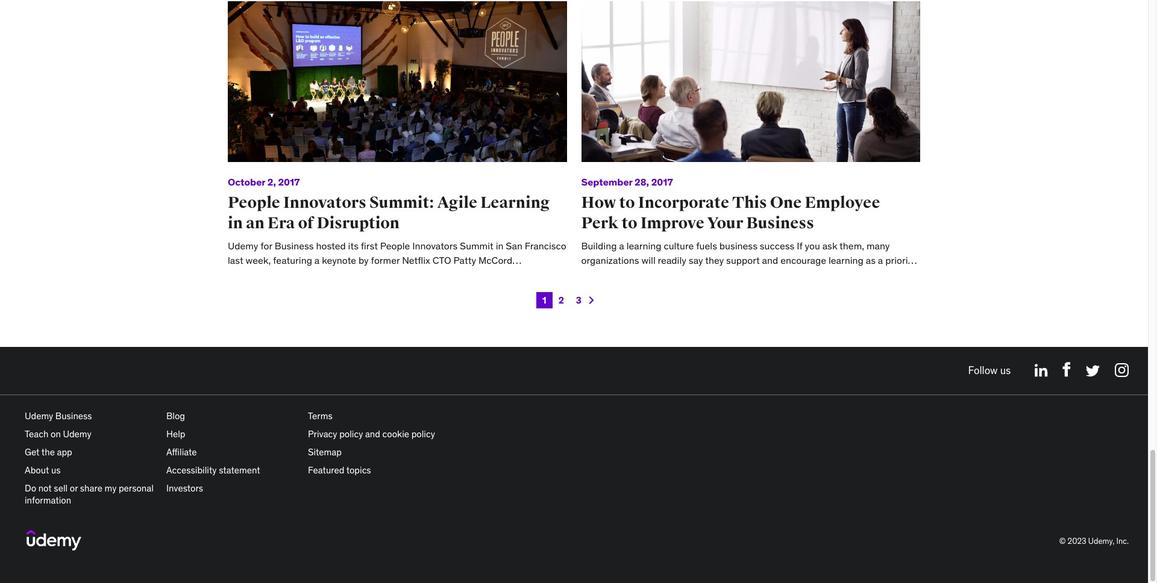 Task type: vqa. For each thing, say whether or not it's contained in the screenshot.
FEATURED BLOGS
no



Task type: locate. For each thing, give the bounding box(es) containing it.
share
[[80, 483, 102, 494]]

1 horizontal spatial their
[[837, 284, 856, 296]]

0 horizontal spatial a
[[619, 240, 624, 252]]

1 horizontal spatial and
[[762, 254, 778, 266]]

learning up can
[[829, 254, 864, 266]]

their down can
[[837, 284, 856, 296]]

0 vertical spatial their
[[706, 269, 725, 281]]

building a learning culture fuels business success if you ask them, many organizations will readily say they support and encourage learning as a priority -- sometimes even as one of their core values but, the reality can be different, despite employees, particularly millennials, communicating their clear...
[[581, 240, 916, 296]]

1 vertical spatial the
[[41, 446, 55, 458]]

us right follow
[[1001, 364, 1011, 377]]

building
[[581, 240, 617, 252]]

on
[[51, 428, 61, 440]]

people
[[228, 193, 280, 213]]

1 2017 from the left
[[278, 176, 300, 188]]

era
[[268, 213, 295, 233]]

1 horizontal spatial learning
[[829, 254, 864, 266]]

fuels
[[696, 240, 717, 252]]

1 vertical spatial and
[[365, 428, 380, 440]]

inc.
[[1117, 536, 1129, 547]]

1 vertical spatial udemy
[[63, 428, 91, 440]]

accessibility statement link
[[166, 464, 260, 476]]

accessibility statement
[[166, 464, 260, 476]]

0 horizontal spatial the
[[41, 446, 55, 458]]

0 vertical spatial of
[[298, 213, 314, 233]]

organizations
[[581, 254, 639, 266]]

2,
[[268, 176, 276, 188]]

millennials,
[[717, 284, 765, 296]]

featured topics link
[[308, 464, 371, 476]]

©
[[1060, 536, 1066, 547]]

1 horizontal spatial as
[[866, 254, 876, 266]]

udemy,
[[1089, 536, 1115, 547]]

blog link
[[166, 410, 185, 422]]

their
[[706, 269, 725, 281], [837, 284, 856, 296]]

0 horizontal spatial 2017
[[278, 176, 300, 188]]

how
[[581, 193, 616, 213]]

about us
[[25, 464, 61, 476]]

2017 for to
[[651, 176, 673, 188]]

investors link
[[166, 483, 203, 494]]

the right get
[[41, 446, 55, 458]]

policy
[[339, 428, 363, 440], [412, 428, 435, 440]]

1 horizontal spatial us
[[1001, 364, 1011, 377]]

statement
[[219, 464, 260, 476]]

1 vertical spatial a
[[878, 254, 883, 266]]

0 vertical spatial the
[[799, 269, 813, 281]]

featured topics
[[308, 464, 371, 476]]

udemy up teach
[[25, 410, 53, 422]]

do not sell or share my personal information link
[[25, 483, 154, 506]]

us for about us
[[51, 464, 61, 476]]

success
[[760, 240, 795, 252]]

as
[[866, 254, 876, 266], [665, 269, 674, 281]]

as down readily on the right of page
[[665, 269, 674, 281]]

1 horizontal spatial udemy
[[63, 428, 91, 440]]

1 horizontal spatial of
[[695, 269, 704, 281]]

twitter button image
[[1086, 365, 1101, 377]]

this
[[732, 193, 767, 213]]

policy right privacy
[[339, 428, 363, 440]]

policy right the cookie
[[412, 428, 435, 440]]

0 horizontal spatial learning
[[627, 240, 662, 252]]

of right one
[[695, 269, 704, 281]]

1 horizontal spatial policy
[[412, 428, 435, 440]]

topics
[[346, 464, 371, 476]]

0 vertical spatial us
[[1001, 364, 1011, 377]]

they
[[705, 254, 724, 266]]

learning up will at the right
[[627, 240, 662, 252]]

an
[[246, 213, 265, 233]]

0 horizontal spatial us
[[51, 464, 61, 476]]

1 horizontal spatial the
[[799, 269, 813, 281]]

as up be
[[866, 254, 876, 266]]

particularly
[[667, 284, 715, 296]]

not
[[38, 483, 52, 494]]

business down one
[[747, 213, 814, 233]]

us up sell
[[51, 464, 61, 476]]

1 vertical spatial of
[[695, 269, 704, 281]]

2017 for innovators
[[278, 176, 300, 188]]

udemy right on at the bottom left of page
[[63, 428, 91, 440]]

the down encourage
[[799, 269, 813, 281]]

help link
[[166, 428, 185, 440]]

a down 'many'
[[878, 254, 883, 266]]

and down success
[[762, 254, 778, 266]]

2017
[[278, 176, 300, 188], [651, 176, 673, 188]]

follow us
[[968, 364, 1011, 377]]

business inside how to incorporate this one employee perk to improve your business
[[747, 213, 814, 233]]

1 vertical spatial learning
[[829, 254, 864, 266]]

to
[[619, 193, 635, 213], [622, 213, 638, 233]]

business
[[747, 213, 814, 233], [55, 410, 92, 422]]

people innovators summit: agile learning in an era of disruption
[[228, 193, 550, 233]]

them,
[[840, 240, 865, 252]]

terms link
[[308, 410, 333, 422]]

0 horizontal spatial and
[[365, 428, 380, 440]]

28,
[[635, 176, 649, 188]]

personal
[[119, 483, 154, 494]]

terms
[[308, 410, 333, 422]]

2017 right 2,
[[278, 176, 300, 188]]

1 vertical spatial us
[[51, 464, 61, 476]]

3 link
[[570, 292, 588, 308]]

0 vertical spatial business
[[747, 213, 814, 233]]

sometimes
[[592, 269, 639, 281]]

the inside "building a learning culture fuels business success if you ask them, many organizations will readily say they support and encourage learning as a priority -- sometimes even as one of their core values but, the reality can be different, despite employees, particularly millennials, communicating their clear..."
[[799, 269, 813, 281]]

0 horizontal spatial of
[[298, 213, 314, 233]]

privacy
[[308, 428, 337, 440]]

a
[[619, 240, 624, 252], [878, 254, 883, 266]]

ask
[[823, 240, 838, 252]]

sitemap link
[[308, 446, 342, 458]]

1 horizontal spatial 2017
[[651, 176, 673, 188]]

october
[[228, 176, 265, 188]]

people innovators summit: agile learning in an era of disruption link
[[228, 193, 550, 233]]

even
[[642, 269, 662, 281]]

0 vertical spatial as
[[866, 254, 876, 266]]

business up teach on udemy link
[[55, 410, 92, 422]]

of right the era
[[298, 213, 314, 233]]

a up the organizations
[[619, 240, 624, 252]]

get
[[25, 446, 39, 458]]

sell
[[54, 483, 68, 494]]

october 2, 2017
[[228, 176, 300, 188]]

2 2017 from the left
[[651, 176, 673, 188]]

0 horizontal spatial business
[[55, 410, 92, 422]]

2 - from the left
[[586, 269, 590, 281]]

and left the cookie
[[365, 428, 380, 440]]

and
[[762, 254, 778, 266], [365, 428, 380, 440]]

in
[[228, 213, 243, 233]]

2017 right 28,
[[651, 176, 673, 188]]

their down they
[[706, 269, 725, 281]]

or
[[70, 483, 78, 494]]

1 horizontal spatial business
[[747, 213, 814, 233]]

1 vertical spatial as
[[665, 269, 674, 281]]

0 vertical spatial a
[[619, 240, 624, 252]]

will
[[642, 254, 656, 266]]

0 horizontal spatial policy
[[339, 428, 363, 440]]

teach on udemy link
[[25, 428, 91, 440]]

0 vertical spatial and
[[762, 254, 778, 266]]

0 horizontal spatial as
[[665, 269, 674, 281]]

0 vertical spatial udemy
[[25, 410, 53, 422]]

of inside "building a learning culture fuels business success if you ask them, many organizations will readily say they support and encourage learning as a priority -- sometimes even as one of their core values but, the reality can be different, despite employees, particularly millennials, communicating their clear..."
[[695, 269, 704, 281]]

encourage
[[781, 254, 827, 266]]

udemy business
[[25, 410, 92, 422]]

employee
[[805, 193, 880, 213]]

1
[[543, 294, 547, 306]]



Task type: describe. For each thing, give the bounding box(es) containing it.
about us link
[[25, 464, 61, 476]]

do not sell or share my personal information
[[25, 483, 154, 506]]

app
[[57, 446, 72, 458]]

support
[[726, 254, 760, 266]]

clear...
[[859, 284, 886, 296]]

© 2023 udemy, inc.
[[1060, 536, 1129, 547]]

and inside "building a learning culture fuels business success if you ask them, many organizations will readily say they support and encourage learning as a priority -- sometimes even as one of their core values but, the reality can be different, despite employees, particularly millennials, communicating their clear..."
[[762, 254, 778, 266]]

blog
[[166, 410, 185, 422]]

values
[[749, 269, 776, 281]]

investors
[[166, 483, 203, 494]]

perk
[[581, 213, 619, 233]]

get the app
[[25, 446, 72, 458]]

your
[[708, 213, 744, 233]]

facebook button image
[[1063, 362, 1071, 377]]

affiliate
[[166, 446, 197, 458]]

follow
[[968, 364, 998, 377]]

innovators
[[283, 193, 367, 213]]

culture
[[664, 240, 694, 252]]

my
[[105, 483, 117, 494]]

accessibility
[[166, 464, 217, 476]]

teach on udemy
[[25, 428, 91, 440]]

teach
[[25, 428, 48, 440]]

privacy policy and cookie policy
[[308, 428, 435, 440]]

september 28, 2017
[[581, 176, 673, 188]]

you
[[805, 240, 820, 252]]

help
[[166, 428, 185, 440]]

featured
[[308, 464, 344, 476]]

udemy business link
[[25, 410, 92, 422]]

0 vertical spatial learning
[[627, 240, 662, 252]]

priority
[[886, 254, 916, 266]]

readily
[[658, 254, 687, 266]]

1 - from the left
[[581, 269, 586, 281]]

to right perk
[[622, 213, 638, 233]]

be
[[862, 269, 873, 281]]

0 horizontal spatial udemy
[[25, 410, 53, 422]]

2023
[[1068, 536, 1087, 547]]

1 horizontal spatial a
[[878, 254, 883, 266]]

1 vertical spatial business
[[55, 410, 92, 422]]

improve
[[641, 213, 705, 233]]

but,
[[779, 269, 797, 281]]

privacy policy and cookie policy link
[[308, 428, 435, 440]]

1 vertical spatial their
[[837, 284, 856, 296]]

one
[[677, 269, 693, 281]]

how to incorporate this one employee perk to improve your business link
[[581, 193, 880, 233]]

core
[[728, 269, 747, 281]]

1 policy from the left
[[339, 428, 363, 440]]

3
[[576, 294, 582, 306]]

do
[[25, 483, 36, 494]]

communicating
[[768, 284, 834, 296]]

us for follow us
[[1001, 364, 1011, 377]]

about
[[25, 464, 49, 476]]

2
[[559, 294, 564, 306]]

many
[[867, 240, 890, 252]]

linkedin button image
[[1035, 364, 1049, 377]]

despite
[[581, 284, 614, 296]]

can
[[844, 269, 859, 281]]

different,
[[875, 269, 914, 281]]

reality
[[815, 269, 842, 281]]

how to incorporate this one employee perk to improve your business
[[581, 193, 880, 233]]

sitemap
[[308, 446, 342, 458]]

summit:
[[370, 193, 434, 213]]

agile
[[437, 193, 477, 213]]

cookie
[[383, 428, 409, 440]]

affiliate link
[[166, 446, 197, 458]]

september
[[581, 176, 633, 188]]

of inside people innovators summit: agile learning in an era of disruption
[[298, 213, 314, 233]]

instagram button image
[[1115, 363, 1129, 377]]

udemy image
[[27, 530, 81, 551]]

2 link
[[553, 292, 570, 308]]

business
[[720, 240, 758, 252]]

0 horizontal spatial their
[[706, 269, 725, 281]]

one
[[770, 193, 802, 213]]

2 policy from the left
[[412, 428, 435, 440]]

to down september 28, 2017
[[619, 193, 635, 213]]

incorporate
[[638, 193, 729, 213]]

employees,
[[616, 284, 665, 296]]

say
[[689, 254, 703, 266]]

information
[[25, 495, 71, 506]]

if
[[797, 240, 803, 252]]



